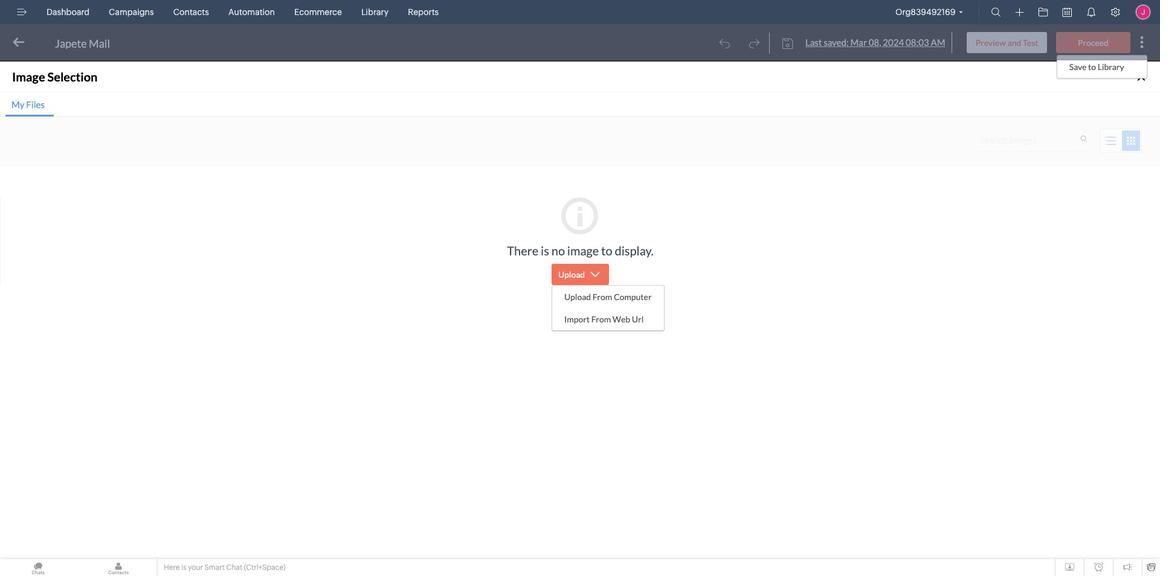 Task type: vqa. For each thing, say whether or not it's contained in the screenshot.
Analytics
no



Task type: locate. For each thing, give the bounding box(es) containing it.
notifications image
[[1087, 7, 1096, 17]]

dashboard
[[47, 7, 90, 17]]

library link
[[357, 0, 394, 24]]

calendar image
[[1063, 7, 1072, 17]]

configure settings image
[[1111, 7, 1120, 17]]

is
[[181, 564, 186, 572]]

reports link
[[403, 0, 444, 24]]

smart
[[204, 564, 225, 572]]

folder image
[[1039, 7, 1048, 17]]



Task type: describe. For each thing, give the bounding box(es) containing it.
(ctrl+space)
[[244, 564, 286, 572]]

here is your smart chat (ctrl+space)
[[164, 564, 286, 572]]

chat
[[226, 564, 242, 572]]

automation
[[228, 7, 275, 17]]

ecommerce
[[294, 7, 342, 17]]

campaigns link
[[104, 0, 159, 24]]

search image
[[991, 7, 1001, 17]]

here
[[164, 564, 180, 572]]

org839492169
[[896, 7, 956, 17]]

chats image
[[0, 560, 76, 577]]

contacts
[[173, 7, 209, 17]]

contacts image
[[80, 560, 157, 577]]

ecommerce link
[[289, 0, 347, 24]]

contacts link
[[168, 0, 214, 24]]

quick actions image
[[1016, 8, 1024, 17]]

automation link
[[224, 0, 280, 24]]

campaigns
[[109, 7, 154, 17]]

dashboard link
[[42, 0, 94, 24]]

your
[[188, 564, 203, 572]]

reports
[[408, 7, 439, 17]]

library
[[361, 7, 389, 17]]



